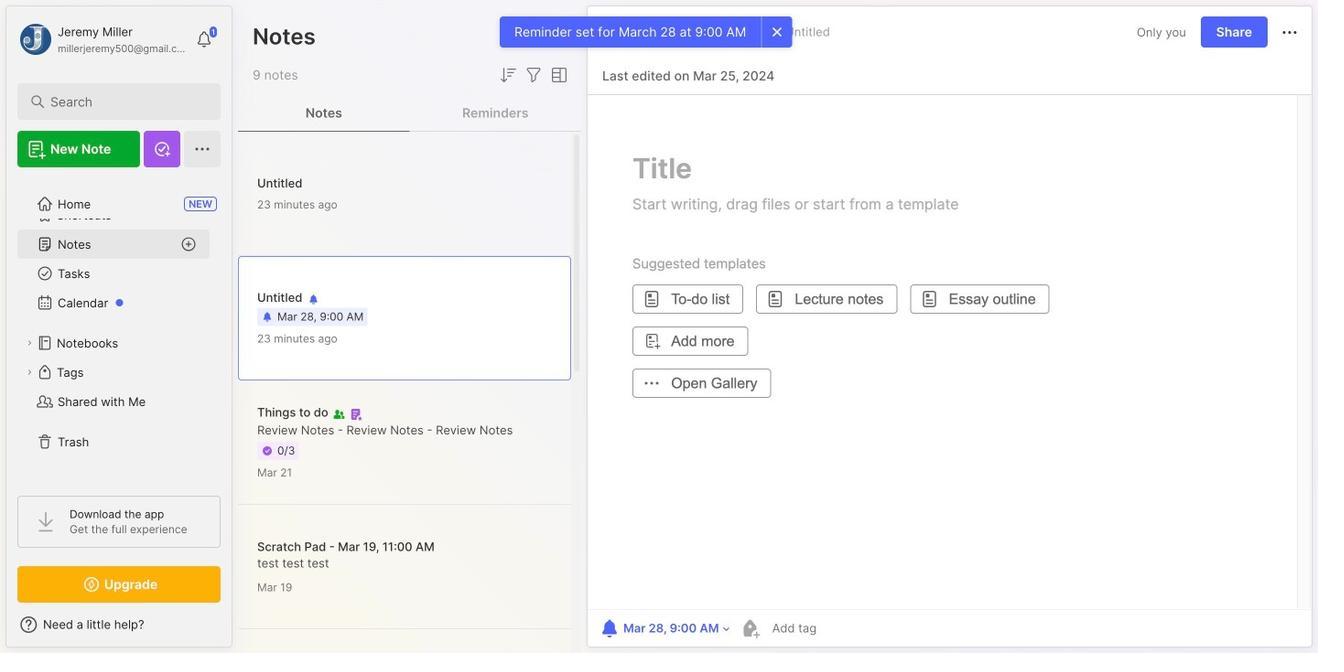 Task type: locate. For each thing, give the bounding box(es) containing it.
Sort options field
[[497, 64, 519, 86]]

tab list
[[238, 95, 581, 132]]

Add filters field
[[523, 64, 545, 86]]

tree
[[6, 179, 232, 480]]

click to collapse image
[[231, 620, 245, 642]]

tree inside 'main' element
[[6, 179, 232, 480]]

Search text field
[[50, 93, 196, 111]]

Add tag field
[[770, 621, 908, 637]]

note window element
[[587, 5, 1313, 653]]

View options field
[[545, 64, 570, 86]]

Edit reminder field
[[597, 616, 732, 642]]

more actions image
[[1279, 22, 1301, 44]]

main element
[[0, 0, 238, 654]]

Note Editor text field
[[588, 94, 1312, 610]]

None search field
[[50, 91, 196, 113]]

none search field inside 'main' element
[[50, 91, 196, 113]]

expand tags image
[[24, 367, 35, 378]]



Task type: describe. For each thing, give the bounding box(es) containing it.
expand notebooks image
[[24, 338, 35, 349]]

add filters image
[[523, 64, 545, 86]]

Account field
[[17, 21, 187, 58]]

expand note image
[[601, 21, 622, 43]]

More actions field
[[1279, 21, 1301, 44]]

WHAT'S NEW field
[[6, 611, 232, 640]]

add tag image
[[739, 618, 761, 640]]



Task type: vqa. For each thing, say whether or not it's contained in the screenshot.
EDIT REMINDER field
yes



